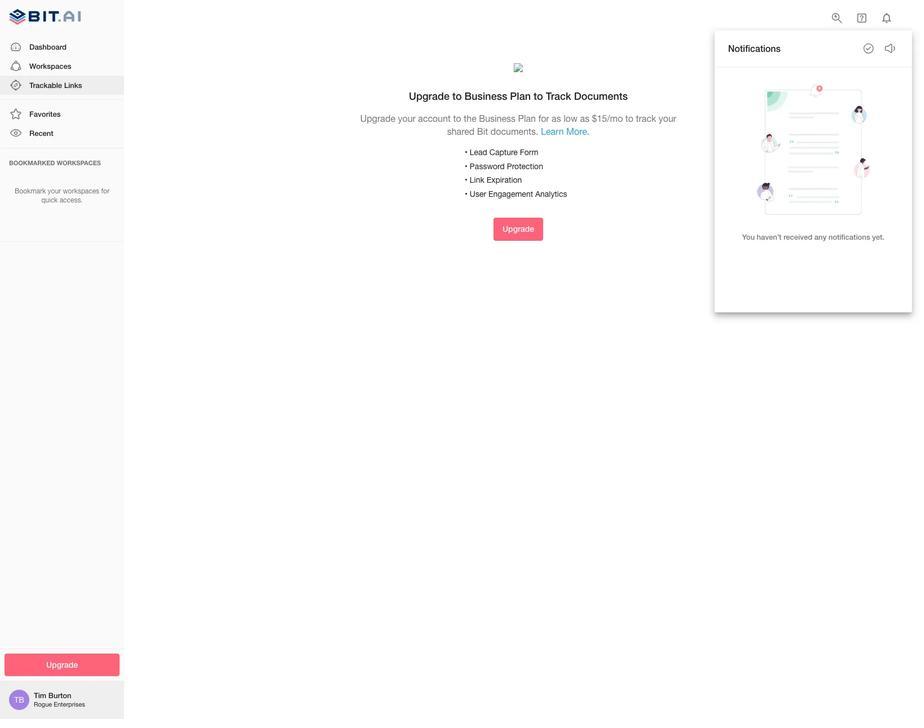 Task type: vqa. For each thing, say whether or not it's contained in the screenshot.
Remove Bookmark icon
no



Task type: describe. For each thing, give the bounding box(es) containing it.
capture
[[490, 148, 518, 157]]

4 • from the top
[[465, 189, 468, 198]]

bookmark
[[15, 187, 46, 195]]

dashboard
[[29, 42, 67, 51]]

1 as from the left
[[552, 113, 561, 123]]

0 vertical spatial business
[[465, 89, 507, 102]]

link
[[470, 176, 485, 185]]

bookmarked
[[9, 159, 55, 166]]

recent
[[29, 129, 53, 138]]

2 horizontal spatial your
[[659, 113, 677, 123]]

expiration
[[487, 176, 522, 185]]

received
[[784, 232, 813, 241]]

dashboard button
[[0, 37, 124, 56]]

upgrade to business plan to track documents
[[409, 89, 628, 102]]

quick
[[41, 197, 58, 204]]

favorites
[[29, 110, 61, 119]]

$15/mo
[[592, 113, 623, 123]]

yet.
[[872, 232, 885, 241]]

for inside upgrade your account to the business plan for as low as $15/mo to track your shared bit documents.
[[538, 113, 549, 123]]

workspaces
[[57, 159, 101, 166]]

your for to
[[398, 113, 416, 123]]

1 • from the top
[[465, 148, 468, 157]]

lead
[[470, 148, 487, 157]]

tim burton rogue enterprises
[[34, 691, 85, 708]]

plan inside upgrade your account to the business plan for as low as $15/mo to track your shared bit documents.
[[518, 113, 536, 123]]

workspaces button
[[0, 56, 124, 76]]

to left the
[[453, 113, 461, 123]]

notifications
[[728, 43, 781, 53]]

links
[[64, 81, 82, 90]]

notifications
[[829, 232, 870, 241]]

the
[[464, 113, 477, 123]]

trackable
[[29, 81, 62, 90]]

learn
[[541, 126, 564, 137]]

you haven't received any notifications yet.
[[742, 232, 885, 241]]

bit
[[477, 126, 488, 137]]

trackable links button
[[0, 76, 124, 95]]

documents.
[[491, 126, 539, 137]]

track
[[546, 89, 571, 102]]

bookmarked workspaces
[[9, 159, 101, 166]]

2 as from the left
[[580, 113, 590, 123]]

0 horizontal spatial upgrade button
[[5, 654, 120, 676]]

recent button
[[0, 124, 124, 143]]



Task type: locate. For each thing, give the bounding box(es) containing it.
1 vertical spatial upgrade button
[[5, 654, 120, 676]]

password
[[470, 162, 505, 171]]

to left 'track'
[[534, 89, 543, 102]]

trackable links
[[29, 81, 82, 90]]

protection
[[507, 162, 543, 171]]

your up 'quick'
[[48, 187, 61, 195]]

workspaces
[[63, 187, 99, 195]]

plan up upgrade your account to the business plan for as low as $15/mo to track your shared bit documents.
[[510, 89, 531, 102]]

your inside bookmark your workspaces for quick access.
[[48, 187, 61, 195]]

business up bit
[[479, 113, 516, 123]]

form
[[520, 148, 539, 157]]

1 vertical spatial plan
[[518, 113, 536, 123]]

upgrade button down engagement
[[494, 218, 543, 241]]

access.
[[60, 197, 83, 204]]

as
[[552, 113, 561, 123], [580, 113, 590, 123]]

track
[[636, 113, 656, 123]]

tim
[[34, 691, 46, 700]]

learn more.
[[541, 126, 590, 137]]

upgrade button
[[494, 218, 543, 241], [5, 654, 120, 676]]

as right low
[[580, 113, 590, 123]]

0 vertical spatial plan
[[510, 89, 531, 102]]

engagement
[[489, 189, 533, 198]]

bookmark your workspaces for quick access.
[[15, 187, 109, 204]]

for up learn
[[538, 113, 549, 123]]

• left link
[[465, 176, 468, 185]]

to up the shared
[[452, 89, 462, 102]]

low
[[564, 113, 578, 123]]

• left the password
[[465, 162, 468, 171]]

rogue
[[34, 702, 52, 708]]

for inside bookmark your workspaces for quick access.
[[101, 187, 109, 195]]

your for for
[[48, 187, 61, 195]]

shared
[[447, 126, 475, 137]]

plan up documents.
[[518, 113, 536, 123]]

workspaces
[[29, 61, 71, 70]]

upgrade button up burton
[[5, 654, 120, 676]]

1 horizontal spatial as
[[580, 113, 590, 123]]

0 vertical spatial for
[[538, 113, 549, 123]]

to left the track
[[626, 113, 634, 123]]

1 horizontal spatial your
[[398, 113, 416, 123]]

0 horizontal spatial as
[[552, 113, 561, 123]]

2 • from the top
[[465, 162, 468, 171]]

1 vertical spatial for
[[101, 187, 109, 195]]

your
[[398, 113, 416, 123], [659, 113, 677, 123], [48, 187, 61, 195]]

upgrade
[[409, 89, 450, 102], [360, 113, 396, 123], [503, 224, 534, 234], [46, 660, 78, 669]]

0 horizontal spatial your
[[48, 187, 61, 195]]

• left user
[[465, 189, 468, 198]]

any
[[815, 232, 827, 241]]

3 • from the top
[[465, 176, 468, 185]]

user
[[470, 189, 486, 198]]

upgrade inside upgrade your account to the business plan for as low as $15/mo to track your shared bit documents.
[[360, 113, 396, 123]]

for right workspaces
[[101, 187, 109, 195]]

documents
[[574, 89, 628, 102]]

business up the
[[465, 89, 507, 102]]

1 horizontal spatial upgrade button
[[494, 218, 543, 241]]

account
[[418, 113, 451, 123]]

burton
[[48, 691, 71, 700]]

you
[[742, 232, 755, 241]]

your left account
[[398, 113, 416, 123]]

as up learn
[[552, 113, 561, 123]]

favorites button
[[0, 104, 124, 124]]

more.
[[566, 126, 590, 137]]

plan
[[510, 89, 531, 102], [518, 113, 536, 123]]

1 vertical spatial business
[[479, 113, 516, 123]]

1 horizontal spatial for
[[538, 113, 549, 123]]

0 vertical spatial upgrade button
[[494, 218, 543, 241]]

• lead capture form • password protection • link expiration • user engagement analytics
[[465, 148, 567, 198]]

0 horizontal spatial for
[[101, 187, 109, 195]]

•
[[465, 148, 468, 157], [465, 162, 468, 171], [465, 176, 468, 185], [465, 189, 468, 198]]

learn more. link
[[541, 126, 590, 137]]

to
[[452, 89, 462, 102], [534, 89, 543, 102], [453, 113, 461, 123], [626, 113, 634, 123]]

business inside upgrade your account to the business plan for as low as $15/mo to track your shared bit documents.
[[479, 113, 516, 123]]

business
[[465, 89, 507, 102], [479, 113, 516, 123]]

for
[[538, 113, 549, 123], [101, 187, 109, 195]]

haven't
[[757, 232, 782, 241]]

your right the track
[[659, 113, 677, 123]]

tb
[[14, 696, 24, 705]]

upgrade your account to the business plan for as low as $15/mo to track your shared bit documents.
[[360, 113, 677, 137]]

analytics
[[535, 189, 567, 198]]

enterprises
[[54, 702, 85, 708]]

• left 'lead'
[[465, 148, 468, 157]]



